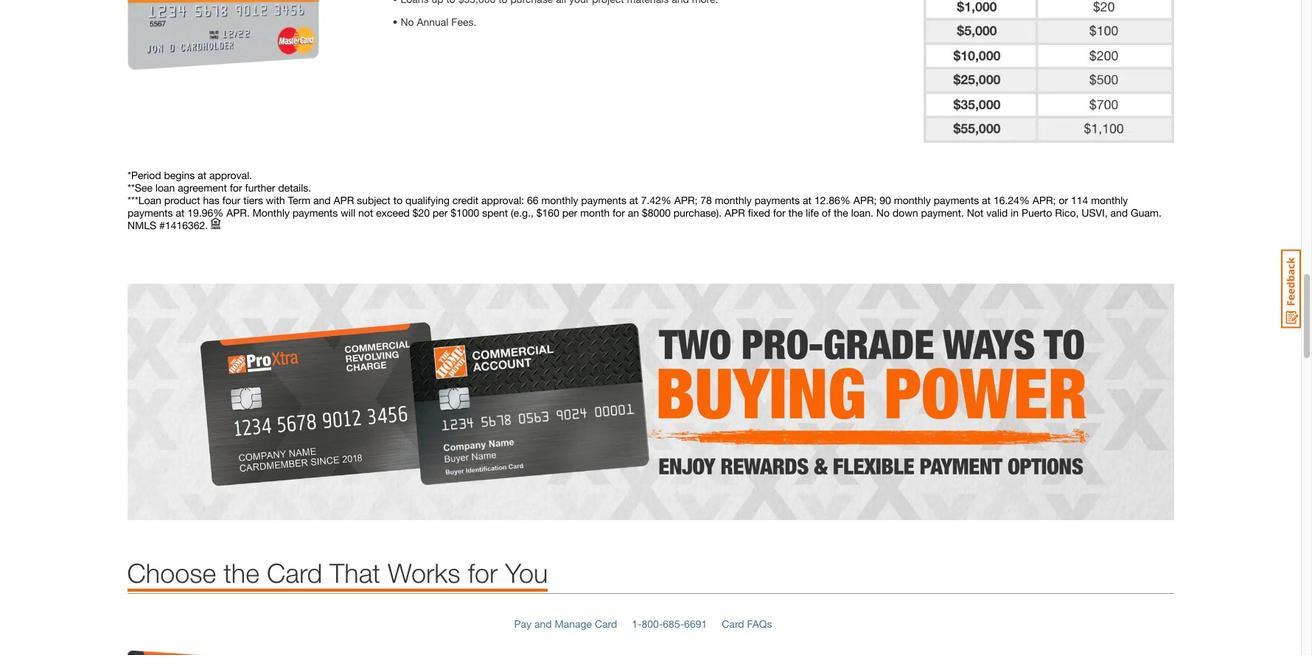 Task type: describe. For each thing, give the bounding box(es) containing it.
the
[[224, 557, 260, 589]]

685-
[[663, 618, 684, 630]]

pay and manage card
[[514, 618, 617, 630]]

card faqs
[[722, 618, 772, 630]]

faqs
[[747, 618, 772, 630]]

no
[[401, 15, 414, 28]]

1-800-685-6691
[[632, 618, 707, 630]]

annual
[[417, 15, 449, 28]]

pay and manage card link
[[514, 618, 617, 630]]

6691
[[684, 618, 707, 630]]

pxe commercial revolving charge image
[[127, 651, 466, 656]]

alt text image
[[127, 158, 1174, 244]]

two pro-grade ways to buying power image
[[127, 284, 1174, 521]]

800-
[[642, 618, 663, 630]]

project loan payment chart example image
[[924, 0, 1174, 143]]

you
[[505, 557, 548, 589]]



Task type: vqa. For each thing, say whether or not it's contained in the screenshot.
password field
no



Task type: locate. For each thing, give the bounding box(es) containing it.
1-
[[632, 618, 642, 630]]

• no annual fees.
[[393, 15, 477, 28]]

1 horizontal spatial card
[[595, 618, 617, 630]]

1-800-685-6691 link
[[632, 618, 707, 630]]

card right the
[[267, 557, 322, 589]]

card left 1-
[[595, 618, 617, 630]]

that
[[330, 557, 381, 589]]

•
[[393, 15, 398, 28]]

card
[[267, 557, 322, 589], [595, 618, 617, 630], [722, 618, 745, 630]]

2 horizontal spatial card
[[722, 618, 745, 630]]

pay
[[514, 618, 532, 630]]

choose the card that works for you
[[127, 557, 548, 589]]

card left faqs
[[722, 618, 745, 630]]

0 horizontal spatial card
[[267, 557, 322, 589]]

project loan card image
[[127, 0, 378, 70]]

card faqs link
[[722, 618, 772, 630]]

fees.
[[452, 15, 477, 28]]

feedback link image
[[1282, 249, 1302, 329]]

manage
[[555, 618, 592, 630]]

choose
[[127, 557, 216, 589]]

and
[[535, 618, 552, 630]]

for
[[468, 557, 498, 589]]

works
[[388, 557, 461, 589]]



